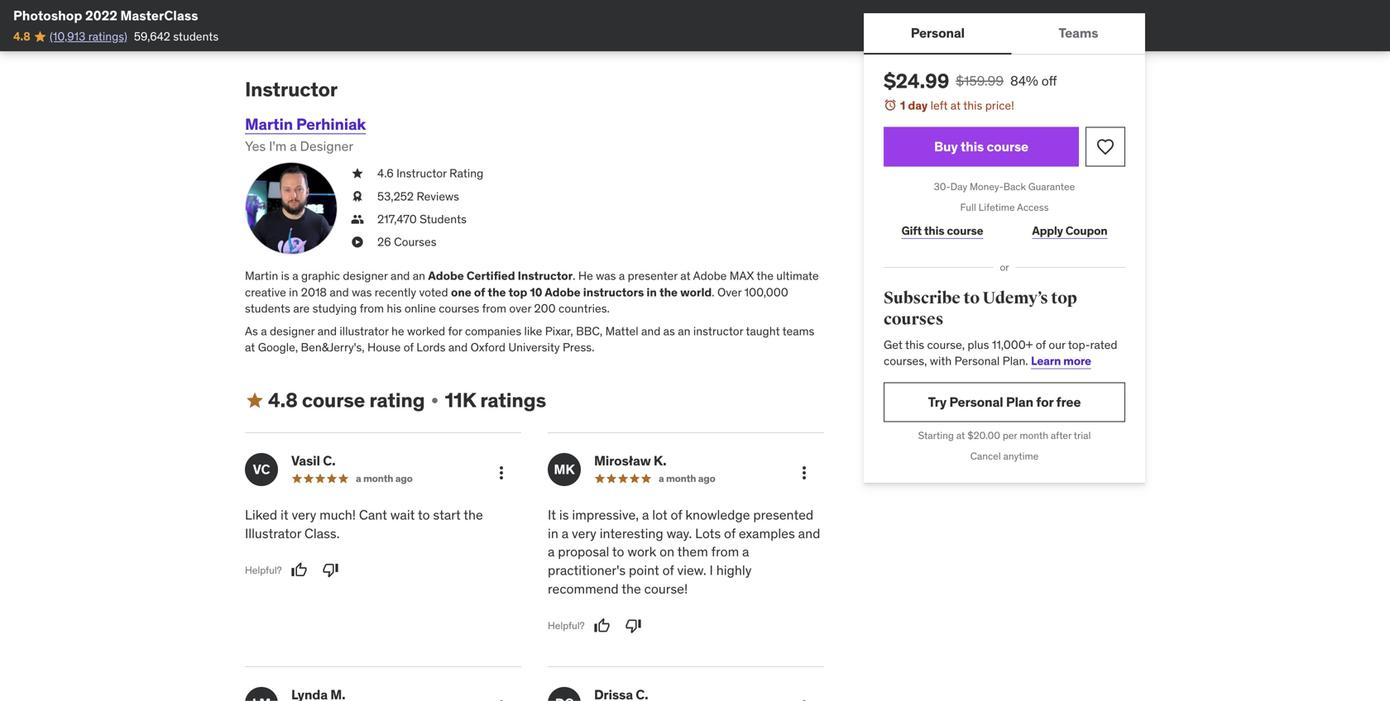 Task type: vqa. For each thing, say whether or not it's contained in the screenshot.
Subtitles for Subtitles (27)
no



Task type: locate. For each thing, give the bounding box(es) containing it.
xsmall image for 26 courses
[[351, 234, 364, 250]]

in down presenter
[[647, 285, 657, 300]]

martin up creative
[[245, 269, 278, 284]]

off
[[1041, 72, 1057, 89]]

personal down plus
[[955, 354, 1000, 369]]

1 vertical spatial for
[[1036, 394, 1053, 411]]

course for gift this course
[[947, 223, 983, 238]]

1 horizontal spatial to
[[612, 544, 624, 561]]

1 horizontal spatial in
[[548, 525, 558, 542]]

0 horizontal spatial in
[[289, 285, 298, 300]]

course down full
[[947, 223, 983, 238]]

4.8 for 4.8
[[13, 29, 30, 44]]

adobe up world
[[693, 269, 727, 284]]

$24.99 $159.99 84% off
[[884, 69, 1057, 93]]

teams
[[1059, 24, 1098, 41]]

instructor up 53,252 reviews
[[396, 166, 447, 181]]

it
[[548, 507, 556, 524]]

1 horizontal spatial is
[[559, 507, 569, 524]]

. inside . over 100,000 students are studying from his online courses from over 200 countries.
[[712, 285, 715, 300]]

0 horizontal spatial designer
[[270, 324, 315, 339]]

xsmall image for 217,470 students
[[351, 211, 364, 227]]

xsmall image left 217,470
[[351, 211, 364, 227]]

personal
[[911, 24, 965, 41], [955, 354, 1000, 369], [949, 394, 1003, 411]]

0 horizontal spatial courses
[[439, 301, 479, 316]]

over
[[717, 285, 742, 300]]

course inside button
[[987, 138, 1028, 155]]

to left udemy's
[[963, 288, 980, 309]]

an up voted in the top of the page
[[413, 269, 425, 284]]

a month ago for of
[[659, 472, 715, 485]]

the inside . he was a presenter at adobe max the ultimate creative in 2018 and was recently voted
[[757, 269, 774, 284]]

helpful? for it is impressive, a lot of knowledge presented in a very interesting way. lots of examples and a proposal to work on them from a practitioner's point of view. i highly recommend the course!
[[548, 620, 585, 633]]

at right left on the right of page
[[951, 98, 961, 113]]

this right gift
[[924, 223, 944, 238]]

course inside "link"
[[947, 223, 983, 238]]

0 vertical spatial instructor
[[245, 77, 338, 102]]

wishlist image
[[1096, 137, 1115, 157]]

courses,
[[884, 354, 927, 369]]

. for he
[[573, 269, 575, 284]]

for right 'worked'
[[448, 324, 462, 339]]

course for buy this course
[[987, 138, 1028, 155]]

one of the top 10 adobe instructors in the world
[[451, 285, 712, 300]]

helpful? left mark review by mirosław k. as helpful image
[[548, 620, 585, 633]]

1 vertical spatial .
[[712, 285, 715, 300]]

students down the masterclass
[[173, 29, 219, 44]]

to inside subscribe to udemy's top courses
[[963, 288, 980, 309]]

1 horizontal spatial an
[[678, 324, 690, 339]]

and up recently
[[391, 269, 410, 284]]

ago for knowledge
[[698, 472, 715, 485]]

bbc,
[[576, 324, 603, 339]]

4.8 course rating
[[268, 388, 425, 413]]

of
[[474, 285, 485, 300], [1036, 337, 1046, 352], [404, 340, 414, 355], [671, 507, 682, 524], [724, 525, 736, 542], [662, 562, 674, 579]]

from left his
[[360, 301, 384, 316]]

to down interesting
[[612, 544, 624, 561]]

very inside liked it very much! cant wait to start the illustrator class.
[[292, 507, 316, 524]]

and up studying
[[330, 285, 349, 300]]

rated
[[1090, 337, 1117, 352]]

to right wait
[[418, 507, 430, 524]]

0 horizontal spatial .
[[573, 269, 575, 284]]

1 vertical spatial was
[[352, 285, 372, 300]]

0 vertical spatial to
[[963, 288, 980, 309]]

1 ago from the left
[[395, 472, 413, 485]]

the down point at the left
[[622, 581, 641, 598]]

1 vertical spatial is
[[559, 507, 569, 524]]

to
[[963, 288, 980, 309], [418, 507, 430, 524], [612, 544, 624, 561]]

for
[[448, 324, 462, 339], [1036, 394, 1053, 411]]

1 vertical spatial personal
[[955, 354, 1000, 369]]

0 horizontal spatial month
[[363, 472, 393, 485]]

and left as on the top
[[641, 324, 661, 339]]

at down as
[[245, 340, 255, 355]]

xsmall image left 11k
[[428, 394, 442, 408]]

this up courses,
[[905, 337, 924, 352]]

2 horizontal spatial course
[[987, 138, 1028, 155]]

a
[[290, 138, 297, 155], [292, 269, 298, 284], [619, 269, 625, 284], [261, 324, 267, 339], [356, 472, 361, 485], [659, 472, 664, 485], [642, 507, 649, 524], [562, 525, 569, 542], [548, 544, 555, 561], [742, 544, 749, 561]]

very up proposal
[[572, 525, 596, 542]]

2 a month ago from the left
[[659, 472, 715, 485]]

courses
[[439, 301, 479, 316], [884, 310, 943, 330]]

1 horizontal spatial .
[[712, 285, 715, 300]]

ben&jerry's,
[[301, 340, 365, 355]]

from up companies
[[482, 301, 506, 316]]

courses
[[394, 235, 436, 249]]

martin perhiniak yes i'm a designer
[[245, 114, 366, 155]]

personal up the $20.00
[[949, 394, 1003, 411]]

mk
[[554, 461, 575, 478]]

in
[[289, 285, 298, 300], [647, 285, 657, 300], [548, 525, 558, 542]]

personal up $24.99
[[911, 24, 965, 41]]

0 horizontal spatial ago
[[395, 472, 413, 485]]

lifetime
[[979, 201, 1015, 214]]

2 horizontal spatial to
[[963, 288, 980, 309]]

0 vertical spatial martin
[[245, 114, 293, 134]]

voted
[[419, 285, 448, 300]]

xsmall image
[[351, 188, 364, 205], [351, 211, 364, 227], [351, 234, 364, 250], [428, 394, 442, 408]]

get
[[884, 337, 903, 352]]

from up highly
[[711, 544, 739, 561]]

2 vertical spatial to
[[612, 544, 624, 561]]

. for over
[[712, 285, 715, 300]]

1 vertical spatial an
[[678, 324, 690, 339]]

0 vertical spatial course
[[987, 138, 1028, 155]]

0 vertical spatial 4.8
[[13, 29, 30, 44]]

top up our
[[1051, 288, 1077, 309]]

a right i'm
[[290, 138, 297, 155]]

1 horizontal spatial for
[[1036, 394, 1053, 411]]

1 horizontal spatial very
[[572, 525, 596, 542]]

at up world
[[680, 269, 691, 284]]

month up cant
[[363, 472, 393, 485]]

2 ago from the left
[[698, 472, 715, 485]]

0 horizontal spatial very
[[292, 507, 316, 524]]

top-
[[1068, 337, 1090, 352]]

impressive,
[[572, 507, 639, 524]]

1 vertical spatial course
[[947, 223, 983, 238]]

xsmall image for 53,252 reviews
[[351, 188, 364, 205]]

1 horizontal spatial designer
[[343, 269, 388, 284]]

tab list containing personal
[[864, 13, 1145, 55]]

of inside get this course, plus 11,000+ of our top-rated courses, with personal plan.
[[1036, 337, 1046, 352]]

creative
[[245, 285, 286, 300]]

press.
[[563, 340, 594, 355]]

helpful? for liked it very much! cant wait to start the illustrator class.
[[245, 564, 282, 577]]

1 martin from the top
[[245, 114, 293, 134]]

0 vertical spatial helpful?
[[245, 564, 282, 577]]

1 horizontal spatial course
[[947, 223, 983, 238]]

this inside button
[[961, 138, 984, 155]]

2 horizontal spatial adobe
[[693, 269, 727, 284]]

world
[[680, 285, 712, 300]]

recommend
[[548, 581, 619, 598]]

0 horizontal spatial for
[[448, 324, 462, 339]]

4.8 right medium 'image'
[[268, 388, 298, 413]]

$24.99
[[884, 69, 949, 93]]

0 vertical spatial for
[[448, 324, 462, 339]]

the right start
[[464, 507, 483, 524]]

of down he
[[404, 340, 414, 355]]

mark review by mirosław k. as unhelpful image
[[625, 618, 642, 635]]

pixar,
[[545, 324, 573, 339]]

a right as
[[261, 324, 267, 339]]

a up cant
[[356, 472, 361, 485]]

0 vertical spatial very
[[292, 507, 316, 524]]

very right it in the bottom left of the page
[[292, 507, 316, 524]]

lot
[[652, 507, 667, 524]]

tab list
[[864, 13, 1145, 55]]

courses down one
[[439, 301, 479, 316]]

vc
[[253, 461, 270, 478]]

course up back
[[987, 138, 1028, 155]]

and up ben&jerry's,
[[317, 324, 337, 339]]

4.6 instructor rating
[[377, 166, 483, 181]]

0 horizontal spatial from
[[360, 301, 384, 316]]

0 vertical spatial is
[[281, 269, 289, 284]]

starting at $20.00 per month after trial cancel anytime
[[918, 429, 1091, 463]]

this inside "link"
[[924, 223, 944, 238]]

price!
[[985, 98, 1014, 113]]

0 vertical spatial .
[[573, 269, 575, 284]]

a left proposal
[[548, 544, 555, 561]]

an
[[413, 269, 425, 284], [678, 324, 690, 339]]

in down it
[[548, 525, 558, 542]]

a month ago down k. at the left bottom of page
[[659, 472, 715, 485]]

59,642 students
[[134, 29, 219, 44]]

the for . he was a presenter at adobe max the ultimate creative in 2018 and was recently voted
[[757, 269, 774, 284]]

courses down subscribe
[[884, 310, 943, 330]]

per
[[1003, 429, 1017, 442]]

is inside it is impressive, a lot of knowledge presented in a very interesting way. lots of examples and a proposal to work on them from a practitioner's point of view. i highly recommend the course!
[[559, 507, 569, 524]]

i'm
[[269, 138, 287, 155]]

graphic
[[301, 269, 340, 284]]

vasil
[[291, 453, 320, 469]]

a up instructors
[[619, 269, 625, 284]]

0 vertical spatial personal
[[911, 24, 965, 41]]

1 horizontal spatial a month ago
[[659, 472, 715, 485]]

1 vertical spatial helpful?
[[548, 620, 585, 633]]

students
[[173, 29, 219, 44], [245, 301, 290, 316]]

(10,913
[[50, 29, 85, 44]]

1 a month ago from the left
[[356, 472, 413, 485]]

in up are
[[289, 285, 298, 300]]

course down ben&jerry's,
[[302, 388, 365, 413]]

buy
[[934, 138, 958, 155]]

30-
[[934, 180, 950, 193]]

1 horizontal spatial ago
[[698, 472, 715, 485]]

2 vertical spatial course
[[302, 388, 365, 413]]

0 horizontal spatial a month ago
[[356, 472, 413, 485]]

4.8 down photoshop on the top left
[[13, 29, 30, 44]]

adobe up 200
[[545, 285, 581, 300]]

of right lots
[[724, 525, 736, 542]]

instructors
[[583, 285, 644, 300]]

at inside as a designer and illustrator he worked for companies like pixar, bbc, mattel and as an instructor taught teams at google, ben&jerry's, house of lords and oxford university press.
[[245, 340, 255, 355]]

designer
[[300, 138, 353, 155]]

from inside it is impressive, a lot of knowledge presented in a very interesting way. lots of examples and a proposal to work on them from a practitioner's point of view. i highly recommend the course!
[[711, 544, 739, 561]]

month down k. at the left bottom of page
[[666, 472, 696, 485]]

1 horizontal spatial from
[[482, 301, 506, 316]]

designer up google,
[[270, 324, 315, 339]]

helpful? left mark review by vasil c. as helpful 'image'
[[245, 564, 282, 577]]

students inside . over 100,000 students are studying from his online courses from over 200 countries.
[[245, 301, 290, 316]]

to inside it is impressive, a lot of knowledge presented in a very interesting way. lots of examples and a proposal to work on them from a practitioner's point of view. i highly recommend the course!
[[612, 544, 624, 561]]

them
[[677, 544, 708, 561]]

.
[[573, 269, 575, 284], [712, 285, 715, 300]]

. left over
[[712, 285, 715, 300]]

1 vertical spatial designer
[[270, 324, 315, 339]]

additional actions for review by drissa c. image
[[794, 697, 814, 702]]

month for liked it very much! cant wait to start the illustrator class.
[[363, 472, 393, 485]]

of right one
[[474, 285, 485, 300]]

rating
[[369, 388, 425, 413]]

1 horizontal spatial was
[[596, 269, 616, 284]]

1 horizontal spatial courses
[[884, 310, 943, 330]]

0 horizontal spatial top
[[509, 285, 527, 300]]

2 martin from the top
[[245, 269, 278, 284]]

1 vertical spatial very
[[572, 525, 596, 542]]

2 horizontal spatial month
[[1020, 429, 1048, 442]]

as
[[663, 324, 675, 339]]

our
[[1049, 337, 1065, 352]]

martin for is
[[245, 269, 278, 284]]

0 horizontal spatial is
[[281, 269, 289, 284]]

is
[[281, 269, 289, 284], [559, 507, 569, 524]]

0 horizontal spatial 4.8
[[13, 29, 30, 44]]

was up instructors
[[596, 269, 616, 284]]

for inside as a designer and illustrator he worked for companies like pixar, bbc, mattel and as an instructor taught teams at google, ben&jerry's, house of lords and oxford university press.
[[448, 324, 462, 339]]

2 horizontal spatial instructor
[[518, 269, 573, 284]]

is for a
[[281, 269, 289, 284]]

1 horizontal spatial instructor
[[396, 166, 447, 181]]

buy this course
[[934, 138, 1028, 155]]

an right as on the top
[[678, 324, 690, 339]]

. inside . he was a presenter at adobe max the ultimate creative in 2018 and was recently voted
[[573, 269, 575, 284]]

1 vertical spatial to
[[418, 507, 430, 524]]

top up over
[[509, 285, 527, 300]]

1 vertical spatial students
[[245, 301, 290, 316]]

84%
[[1010, 72, 1038, 89]]

it is impressive, a lot of knowledge presented in a very interesting way. lots of examples and a proposal to work on them from a practitioner's point of view. i highly recommend the course!
[[548, 507, 820, 598]]

a left graphic
[[292, 269, 298, 284]]

1 horizontal spatial students
[[245, 301, 290, 316]]

the down certified
[[488, 285, 506, 300]]

the inside liked it very much! cant wait to start the illustrator class.
[[464, 507, 483, 524]]

and down presented
[[798, 525, 820, 542]]

of left our
[[1036, 337, 1046, 352]]

top
[[509, 285, 527, 300], [1051, 288, 1077, 309]]

. left he
[[573, 269, 575, 284]]

this right the buy
[[961, 138, 984, 155]]

0 horizontal spatial helpful?
[[245, 564, 282, 577]]

access
[[1017, 201, 1049, 214]]

ago up knowledge
[[698, 472, 715, 485]]

to inside liked it very much! cant wait to start the illustrator class.
[[418, 507, 430, 524]]

1 vertical spatial martin
[[245, 269, 278, 284]]

0 horizontal spatial an
[[413, 269, 425, 284]]

the up 100,000
[[757, 269, 774, 284]]

4.8
[[13, 29, 30, 44], [268, 388, 298, 413]]

4.8 for 4.8 course rating
[[268, 388, 298, 413]]

is right it
[[559, 507, 569, 524]]

cancel
[[970, 450, 1001, 463]]

top inside subscribe to udemy's top courses
[[1051, 288, 1077, 309]]

personal inside button
[[911, 24, 965, 41]]

1 horizontal spatial helpful?
[[548, 620, 585, 633]]

like
[[524, 324, 542, 339]]

instructor up 10 in the top of the page
[[518, 269, 573, 284]]

guarantee
[[1028, 180, 1075, 193]]

students down creative
[[245, 301, 290, 316]]

it
[[280, 507, 288, 524]]

instructor
[[245, 77, 338, 102], [396, 166, 447, 181], [518, 269, 573, 284]]

for left free
[[1036, 394, 1053, 411]]

xsmall image down xsmall image
[[351, 188, 364, 205]]

xsmall image left 26
[[351, 234, 364, 250]]

1 vertical spatial 4.8
[[268, 388, 298, 413]]

alarm image
[[884, 98, 897, 112]]

back
[[1003, 180, 1026, 193]]

0 horizontal spatial to
[[418, 507, 430, 524]]

2 horizontal spatial from
[[711, 544, 739, 561]]

ago up wait
[[395, 472, 413, 485]]

mattel
[[605, 324, 638, 339]]

liked
[[245, 507, 277, 524]]

1 horizontal spatial top
[[1051, 288, 1077, 309]]

adobe up voted in the top of the page
[[428, 269, 464, 284]]

is up creative
[[281, 269, 289, 284]]

martin for perhiniak
[[245, 114, 293, 134]]

month right 'per'
[[1020, 429, 1048, 442]]

designer up recently
[[343, 269, 388, 284]]

at left the $20.00
[[956, 429, 965, 442]]

yes
[[245, 138, 266, 155]]

month
[[1020, 429, 1048, 442], [363, 472, 393, 485], [666, 472, 696, 485]]

ultimate
[[776, 269, 819, 284]]

1 horizontal spatial 4.8
[[268, 388, 298, 413]]

highly
[[716, 562, 752, 579]]

1 horizontal spatial month
[[666, 472, 696, 485]]

was up studying
[[352, 285, 372, 300]]

a month ago up cant
[[356, 472, 413, 485]]

martin inside martin perhiniak yes i'm a designer
[[245, 114, 293, 134]]

an inside as a designer and illustrator he worked for companies like pixar, bbc, mattel and as an instructor taught teams at google, ben&jerry's, house of lords and oxford university press.
[[678, 324, 690, 339]]

helpful?
[[245, 564, 282, 577], [548, 620, 585, 633]]

2 vertical spatial instructor
[[518, 269, 573, 284]]

after
[[1051, 429, 1072, 442]]

the for liked it very much! cant wait to start the illustrator class.
[[464, 507, 483, 524]]

the down presenter
[[659, 285, 678, 300]]

martin up i'm
[[245, 114, 293, 134]]

instructor up martin perhiniak link
[[245, 77, 338, 102]]

of right lot
[[671, 507, 682, 524]]

0 horizontal spatial students
[[173, 29, 219, 44]]

on
[[660, 544, 674, 561]]

a month ago for wait
[[356, 472, 413, 485]]

1 vertical spatial instructor
[[396, 166, 447, 181]]

this inside get this course, plus 11,000+ of our top-rated courses, with personal plan.
[[905, 337, 924, 352]]



Task type: describe. For each thing, give the bounding box(es) containing it.
vasil c.
[[291, 453, 335, 469]]

2 vertical spatial personal
[[949, 394, 1003, 411]]

interesting
[[600, 525, 663, 542]]

26 courses
[[377, 235, 436, 249]]

100,000
[[744, 285, 788, 300]]

photoshop 2022 masterclass
[[13, 7, 198, 24]]

trial
[[1074, 429, 1091, 442]]

buy this course button
[[884, 127, 1079, 167]]

0 vertical spatial students
[[173, 29, 219, 44]]

0 vertical spatial was
[[596, 269, 616, 284]]

anytime
[[1003, 450, 1039, 463]]

perhiniak
[[296, 114, 366, 134]]

11k
[[445, 388, 476, 413]]

a inside martin perhiniak yes i'm a designer
[[290, 138, 297, 155]]

and inside . he was a presenter at adobe max the ultimate creative in 2018 and was recently voted
[[330, 285, 349, 300]]

0 horizontal spatial course
[[302, 388, 365, 413]]

worked
[[407, 324, 445, 339]]

$159.99
[[956, 72, 1004, 89]]

a down k. at the left bottom of page
[[659, 472, 664, 485]]

in inside it is impressive, a lot of knowledge presented in a very interesting way. lots of examples and a proposal to work on them from a practitioner's point of view. i highly recommend the course!
[[548, 525, 558, 542]]

wait
[[390, 507, 415, 524]]

taught
[[746, 324, 780, 339]]

day
[[908, 98, 928, 113]]

of down on
[[662, 562, 674, 579]]

mirosław
[[594, 453, 651, 469]]

k.
[[654, 453, 666, 469]]

point
[[629, 562, 659, 579]]

masterclass
[[120, 7, 198, 24]]

. over 100,000 students are studying from his online courses from over 200 countries.
[[245, 285, 788, 316]]

companies
[[465, 324, 521, 339]]

c.
[[323, 453, 335, 469]]

2022
[[85, 7, 117, 24]]

get this course, plus 11,000+ of our top-rated courses, with personal plan.
[[884, 337, 1117, 369]]

learn more
[[1031, 354, 1091, 369]]

very inside it is impressive, a lot of knowledge presented in a very interesting way. lots of examples and a proposal to work on them from a practitioner's point of view. i highly recommend the course!
[[572, 525, 596, 542]]

a inside . he was a presenter at adobe max the ultimate creative in 2018 and was recently voted
[[619, 269, 625, 284]]

lots
[[695, 525, 721, 542]]

he
[[578, 269, 593, 284]]

in inside . he was a presenter at adobe max the ultimate creative in 2018 and was recently voted
[[289, 285, 298, 300]]

he
[[391, 324, 404, 339]]

medium image
[[245, 391, 265, 411]]

rating
[[449, 166, 483, 181]]

ratings
[[480, 388, 546, 413]]

217,470 students
[[377, 212, 467, 227]]

subscribe to udemy's top courses
[[884, 288, 1077, 330]]

oxford
[[470, 340, 506, 355]]

mark review by mirosław k. as helpful image
[[594, 618, 610, 635]]

work
[[627, 544, 656, 561]]

starting
[[918, 429, 954, 442]]

the for one of the top 10 adobe instructors in the world
[[659, 285, 678, 300]]

ago for to
[[395, 472, 413, 485]]

0 vertical spatial an
[[413, 269, 425, 284]]

additional actions for review by mirosław k. image
[[794, 463, 814, 483]]

top for udemy's
[[1051, 288, 1077, 309]]

house
[[367, 340, 401, 355]]

a up highly
[[742, 544, 749, 561]]

try personal plan for free
[[928, 394, 1081, 411]]

59,642
[[134, 29, 170, 44]]

udemy's
[[983, 288, 1048, 309]]

university
[[508, 340, 560, 355]]

money-
[[970, 180, 1003, 193]]

with
[[930, 354, 952, 369]]

coupon
[[1065, 223, 1108, 238]]

mark review by vasil c. as helpful image
[[291, 562, 307, 579]]

his
[[387, 301, 402, 316]]

examples
[[739, 525, 795, 542]]

martin perhiniak image
[[245, 162, 338, 255]]

learn
[[1031, 354, 1061, 369]]

the inside it is impressive, a lot of knowledge presented in a very interesting way. lots of examples and a proposal to work on them from a practitioner's point of view. i highly recommend the course!
[[622, 581, 641, 598]]

. he was a presenter at adobe max the ultimate creative in 2018 and was recently voted
[[245, 269, 819, 300]]

2 horizontal spatial in
[[647, 285, 657, 300]]

teams button
[[1012, 13, 1145, 53]]

11k ratings
[[445, 388, 546, 413]]

subscribe
[[884, 288, 960, 309]]

53,252 reviews
[[377, 189, 459, 204]]

presented
[[753, 507, 813, 524]]

left
[[931, 98, 948, 113]]

courses inside . over 100,000 students are studying from his online courses from over 200 countries.
[[439, 301, 479, 316]]

personal inside get this course, plus 11,000+ of our top-rated courses, with personal plan.
[[955, 354, 1000, 369]]

month for it is impressive, a lot of knowledge presented in a very interesting way. lots of examples and a proposal to work on them from a practitioner's point of view. i highly recommend the course!
[[666, 472, 696, 485]]

plan.
[[1003, 354, 1028, 369]]

instructor
[[693, 324, 743, 339]]

students
[[420, 212, 467, 227]]

is for impressive,
[[559, 507, 569, 524]]

learn more link
[[1031, 354, 1091, 369]]

10
[[530, 285, 542, 300]]

over
[[509, 301, 531, 316]]

and inside it is impressive, a lot of knowledge presented in a very interesting way. lots of examples and a proposal to work on them from a practitioner's point of view. i highly recommend the course!
[[798, 525, 820, 542]]

4.6
[[377, 166, 394, 181]]

additional actions for review by lynda m. image
[[491, 697, 511, 702]]

a up proposal
[[562, 525, 569, 542]]

top for the
[[509, 285, 527, 300]]

recently
[[375, 285, 416, 300]]

max
[[730, 269, 754, 284]]

martin is a graphic designer and an adobe certified instructor
[[245, 269, 573, 284]]

as a designer and illustrator he worked for companies like pixar, bbc, mattel and as an instructor taught teams at google, ben&jerry's, house of lords and oxford university press.
[[245, 324, 814, 355]]

0 horizontal spatial instructor
[[245, 77, 338, 102]]

martin perhiniak link
[[245, 114, 366, 134]]

217,470
[[377, 212, 417, 227]]

mark review by vasil c. as unhelpful image
[[322, 562, 339, 579]]

this down $24.99 $159.99 84% off on the top right
[[963, 98, 982, 113]]

illustrator
[[245, 525, 301, 542]]

designer inside as a designer and illustrator he worked for companies like pixar, bbc, mattel and as an instructor taught teams at google, ben&jerry's, house of lords and oxford university press.
[[270, 324, 315, 339]]

google,
[[258, 340, 298, 355]]

at inside . he was a presenter at adobe max the ultimate creative in 2018 and was recently voted
[[680, 269, 691, 284]]

liked it very much! cant wait to start the illustrator class.
[[245, 507, 483, 542]]

this for get
[[905, 337, 924, 352]]

way.
[[667, 525, 692, 542]]

this for buy
[[961, 138, 984, 155]]

and right lords
[[448, 340, 468, 355]]

0 vertical spatial designer
[[343, 269, 388, 284]]

additional actions for review by vasil c. image
[[491, 463, 511, 483]]

course,
[[927, 337, 965, 352]]

gift this course link
[[884, 214, 1001, 248]]

online
[[404, 301, 436, 316]]

more
[[1063, 354, 1091, 369]]

a left lot
[[642, 507, 649, 524]]

1 day left at this price!
[[900, 98, 1014, 113]]

this for gift
[[924, 223, 944, 238]]

start
[[433, 507, 461, 524]]

0 horizontal spatial adobe
[[428, 269, 464, 284]]

knowledge
[[685, 507, 750, 524]]

ratings)
[[88, 29, 127, 44]]

at inside 'starting at $20.00 per month after trial cancel anytime'
[[956, 429, 965, 442]]

0 horizontal spatial was
[[352, 285, 372, 300]]

of inside as a designer and illustrator he worked for companies like pixar, bbc, mattel and as an instructor taught teams at google, ben&jerry's, house of lords and oxford university press.
[[404, 340, 414, 355]]

adobe inside . he was a presenter at adobe max the ultimate creative in 2018 and was recently voted
[[693, 269, 727, 284]]

month inside 'starting at $20.00 per month after trial cancel anytime'
[[1020, 429, 1048, 442]]

xsmall image
[[351, 166, 364, 182]]

day
[[950, 180, 967, 193]]

courses inside subscribe to udemy's top courses
[[884, 310, 943, 330]]

free
[[1056, 394, 1081, 411]]

a inside as a designer and illustrator he worked for companies like pixar, bbc, mattel and as an instructor taught teams at google, ben&jerry's, house of lords and oxford university press.
[[261, 324, 267, 339]]

1 horizontal spatial adobe
[[545, 285, 581, 300]]



